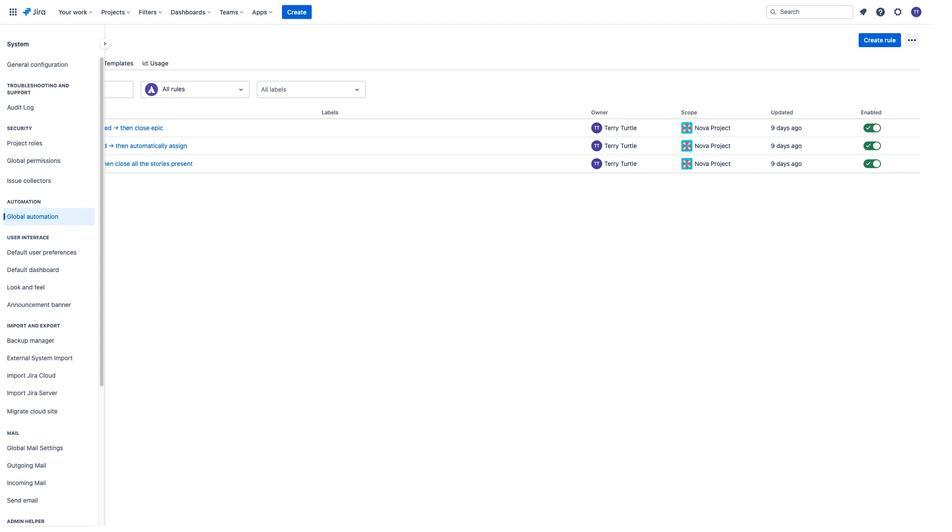 Task type: vqa. For each thing, say whether or not it's contained in the screenshot.
Mail group
yes



Task type: describe. For each thing, give the bounding box(es) containing it.
user interface group
[[3, 225, 95, 316]]

default user preferences
[[7, 249, 77, 256]]

create rule button
[[859, 33, 902, 47]]

look
[[7, 284, 21, 291]]

scope
[[682, 109, 698, 115]]

look and feel link
[[3, 279, 95, 296]]

are
[[71, 124, 80, 132]]

migrate cloud site link
[[3, 402, 95, 421]]

rules
[[29, 59, 45, 67]]

1 vertical spatial all
[[132, 160, 138, 167]]

send email
[[7, 497, 38, 504]]

outgoing mail
[[7, 462, 46, 469]]

→ for completed
[[113, 124, 119, 132]]

cloud
[[39, 372, 56, 379]]

terry for when an issue is transitioned → then automatically assign
[[605, 142, 619, 150]]

days for when an issue is transitioned → then automatically assign
[[777, 142, 790, 150]]

1 horizontal spatial epic
[[151, 124, 163, 132]]

default dashboard link
[[3, 261, 95, 279]]

audit log
[[61, 59, 87, 67]]

projects
[[101, 8, 125, 16]]

name button
[[21, 106, 318, 119]]

then for close
[[120, 124, 133, 132]]

user interface
[[7, 235, 49, 241]]

nova project for when all stories are completed → then close epic
[[695, 124, 731, 132]]

terry turtle image for when epic is completed → then close all the stories present
[[592, 158, 603, 169]]

all labels
[[261, 86, 287, 93]]

0 vertical spatial completed
[[82, 124, 112, 132]]

dashboard
[[29, 266, 59, 274]]

filters
[[139, 8, 157, 16]]

an
[[42, 142, 49, 150]]

0 horizontal spatial epic
[[42, 160, 54, 167]]

filters button
[[136, 5, 166, 19]]

teams button
[[217, 5, 247, 19]]

roles
[[29, 140, 42, 147]]

assign
[[169, 142, 187, 150]]

apps button
[[250, 5, 276, 19]]

send
[[7, 497, 21, 504]]

your work button
[[56, 5, 96, 19]]

global mail settings link
[[3, 440, 95, 457]]

system inside "import and export" group
[[32, 355, 52, 362]]

updated
[[772, 109, 794, 115]]

the
[[140, 160, 149, 167]]

turtle for when epic is completed → then close all the stories present
[[621, 160, 637, 167]]

create for create rule
[[865, 36, 884, 44]]

automation inside group
[[7, 199, 41, 205]]

admin helper
[[7, 519, 44, 525]]

terry turtle for when epic is completed → then close all the stories present
[[605, 160, 637, 167]]

usage
[[150, 59, 169, 67]]

dashboards
[[171, 8, 206, 16]]

default for default user preferences
[[7, 249, 27, 256]]

search image
[[770, 9, 777, 16]]

global permissions
[[7, 157, 61, 164]]

1 vertical spatial completed
[[62, 160, 92, 167]]

global for global permissions
[[7, 157, 25, 164]]

sidebar navigation image
[[96, 35, 115, 52]]

then for automatically
[[116, 142, 128, 150]]

enabled button
[[858, 106, 903, 119]]

notifications image
[[859, 7, 869, 17]]

create button
[[282, 5, 312, 19]]

server
[[39, 390, 57, 397]]

support
[[7, 90, 31, 95]]

tab list containing rules
[[17, 56, 924, 70]]

ago for when epic is completed → then close all the stories present
[[792, 160, 803, 167]]

project inside security group
[[7, 140, 27, 147]]

when all stories are completed → then close epic link
[[24, 124, 163, 132]]

default for default dashboard
[[7, 266, 27, 274]]

global for global automation
[[7, 213, 25, 220]]

templates image
[[96, 60, 103, 67]]

import jira server
[[7, 390, 57, 397]]

issue
[[7, 177, 22, 184]]

9 days ago for when an issue is transitioned → then automatically assign
[[772, 142, 803, 150]]

global permissions link
[[3, 152, 95, 170]]

templates
[[104, 59, 134, 67]]

user
[[29, 249, 41, 256]]

1 horizontal spatial is
[[67, 142, 72, 150]]

jira for cloud
[[27, 372, 37, 379]]

troubleshooting and support group
[[3, 73, 95, 119]]

automation
[[27, 213, 58, 220]]

general
[[7, 61, 29, 68]]

work
[[73, 8, 87, 16]]

global mail settings
[[7, 445, 63, 452]]

interface
[[22, 235, 49, 241]]

when epic is completed → then close all the stories present link
[[24, 160, 193, 168]]

import for import and export
[[7, 323, 27, 329]]

issue
[[51, 142, 66, 150]]

0 vertical spatial close
[[135, 124, 150, 132]]

security group
[[3, 116, 95, 172]]

present
[[171, 160, 193, 167]]

configuration
[[31, 61, 68, 68]]

audit for audit log
[[61, 59, 77, 67]]

turtle for when an issue is transitioned → then automatically assign
[[621, 142, 637, 150]]

all for all rules
[[163, 86, 170, 93]]

days for when all stories are completed → then close epic
[[777, 124, 790, 132]]

Search field
[[767, 5, 854, 19]]

troubleshooting
[[7, 83, 57, 88]]

import jira cloud
[[7, 372, 56, 379]]

email
[[23, 497, 38, 504]]

nova for when all stories are completed → then close epic
[[695, 124, 710, 132]]

0 horizontal spatial all
[[42, 124, 49, 132]]

backup
[[7, 337, 28, 344]]

name
[[25, 109, 40, 115]]

labels
[[270, 86, 287, 93]]

default user preferences link
[[3, 244, 95, 261]]

migrate cloud site
[[7, 408, 58, 415]]

external system import link
[[3, 350, 95, 367]]

mail for global
[[27, 445, 38, 452]]

ago for when an issue is transitioned → then automatically assign
[[792, 142, 803, 150]]

nova for when epic is completed → then close all the stories present
[[695, 160, 710, 167]]

issue collectors link
[[3, 172, 95, 190]]

mail down migrate
[[7, 431, 19, 436]]

import jira server link
[[3, 385, 95, 402]]

project for when epic is completed → then close all the stories present
[[711, 160, 731, 167]]

import down backup manager link
[[54, 355, 73, 362]]

user
[[7, 235, 20, 241]]

project roles link
[[3, 135, 95, 152]]

global automation
[[7, 213, 58, 220]]

feel
[[34, 284, 45, 291]]

outgoing
[[7, 462, 33, 469]]

→ for transitioned
[[109, 142, 114, 150]]

all for all labels
[[261, 86, 268, 93]]



Task type: locate. For each thing, give the bounding box(es) containing it.
project for when an issue is transitioned → then automatically assign
[[711, 142, 731, 150]]

9 for when all stories are completed → then close epic
[[772, 124, 776, 132]]

projects button
[[99, 5, 134, 19]]

1 vertical spatial terry
[[605, 142, 619, 150]]

terry turtle image
[[592, 141, 603, 151], [592, 158, 603, 169]]

manager
[[30, 337, 54, 344]]

all left rules
[[163, 86, 170, 93]]

1 terry turtle image from the top
[[592, 141, 603, 151]]

0 vertical spatial terry turtle image
[[592, 141, 603, 151]]

apps
[[252, 8, 267, 16]]

2 jira from the top
[[27, 390, 37, 397]]

all left the labels
[[261, 86, 268, 93]]

1 horizontal spatial all
[[132, 160, 138, 167]]

and
[[58, 83, 69, 88], [22, 284, 33, 291], [28, 323, 39, 329]]

1 nova from the top
[[695, 124, 710, 132]]

3 terry turtle from the top
[[605, 160, 637, 167]]

0 vertical spatial system
[[7, 40, 29, 47]]

close up "automatically" at the top of page
[[135, 124, 150, 132]]

3 9 from the top
[[772, 160, 776, 167]]

1 vertical spatial turtle
[[621, 142, 637, 150]]

0 vertical spatial 9 days ago
[[772, 124, 803, 132]]

2 terry from the top
[[605, 142, 619, 150]]

send email link
[[3, 492, 95, 510]]

3 when from the top
[[24, 160, 41, 167]]

9 days ago for when epic is completed → then close all the stories present
[[772, 160, 803, 167]]

2 ago from the top
[[792, 142, 803, 150]]

default dashboard
[[7, 266, 59, 274]]

dashboards button
[[168, 5, 214, 19]]

1 horizontal spatial create
[[865, 36, 884, 44]]

9 for when an issue is transitioned → then automatically assign
[[772, 142, 776, 150]]

when all stories are completed → then close epic
[[24, 124, 163, 132]]

days for when epic is completed → then close all the stories present
[[777, 160, 790, 167]]

audit log
[[7, 104, 34, 111]]

import down external
[[7, 372, 26, 379]]

0 vertical spatial days
[[777, 124, 790, 132]]

9 days ago
[[772, 124, 803, 132], [772, 142, 803, 150], [772, 160, 803, 167]]

2 days from the top
[[777, 142, 790, 150]]

1 horizontal spatial audit
[[61, 59, 77, 67]]

0 vertical spatial then
[[120, 124, 133, 132]]

1 vertical spatial global
[[7, 213, 25, 220]]

0 vertical spatial 9
[[772, 124, 776, 132]]

terry turtle for when an issue is transitioned → then automatically assign
[[605, 142, 637, 150]]

2 vertical spatial terry turtle
[[605, 160, 637, 167]]

3 turtle from the top
[[621, 160, 637, 167]]

global up 'user'
[[7, 213, 25, 220]]

1 horizontal spatial open image
[[352, 84, 363, 95]]

1 default from the top
[[7, 249, 27, 256]]

1 vertical spatial days
[[777, 142, 790, 150]]

1 vertical spatial create
[[865, 36, 884, 44]]

1 horizontal spatial stories
[[151, 160, 170, 167]]

epic up issue collectors link
[[42, 160, 54, 167]]

log
[[78, 59, 87, 67]]

import for import jira cloud
[[7, 372, 26, 379]]

2 vertical spatial and
[[28, 323, 39, 329]]

1 vertical spatial audit
[[7, 104, 22, 111]]

general configuration
[[7, 61, 68, 68]]

stories left are
[[50, 124, 69, 132]]

terry turtle image for when an issue is transitioned → then automatically assign
[[592, 141, 603, 151]]

actions image
[[908, 35, 918, 45]]

look and feel
[[7, 284, 45, 291]]

when left an
[[24, 142, 41, 150]]

default inside default dashboard link
[[7, 266, 27, 274]]

turtle for when all stories are completed → then close epic
[[621, 124, 637, 132]]

then up when epic is completed → then close all the stories present
[[116, 142, 128, 150]]

1 vertical spatial 9
[[772, 142, 776, 150]]

1 vertical spatial default
[[7, 266, 27, 274]]

rule
[[886, 36, 897, 44]]

jira inside import jira cloud "link"
[[27, 372, 37, 379]]

when for when an issue is transitioned → then automatically assign
[[24, 142, 41, 150]]

nova project for when epic is completed → then close all the stories present
[[695, 160, 731, 167]]

outgoing mail link
[[3, 457, 95, 475]]

0 horizontal spatial is
[[56, 160, 61, 167]]

0 vertical spatial default
[[7, 249, 27, 256]]

1 terry from the top
[[605, 124, 619, 132]]

1 vertical spatial 9 days ago
[[772, 142, 803, 150]]

2 vertical spatial nova
[[695, 160, 710, 167]]

0 vertical spatial jira
[[27, 372, 37, 379]]

announcement
[[7, 301, 50, 309]]

when
[[24, 124, 41, 132], [24, 142, 41, 150], [24, 160, 41, 167]]

mail up outgoing mail
[[27, 445, 38, 452]]

rules image
[[21, 60, 28, 67]]

0 vertical spatial all
[[42, 124, 49, 132]]

1 global from the top
[[7, 157, 25, 164]]

then down the when an issue is transitioned → then automatically assign link
[[101, 160, 114, 167]]

stories right the
[[151, 160, 170, 167]]

and for look
[[22, 284, 33, 291]]

→ down transitioned
[[94, 160, 99, 167]]

usage image
[[142, 60, 149, 67]]

terry turtle image
[[592, 123, 603, 134]]

0 horizontal spatial stories
[[50, 124, 69, 132]]

1 vertical spatial when
[[24, 142, 41, 150]]

default inside "link"
[[7, 249, 27, 256]]

terry turtle
[[605, 124, 637, 132], [605, 142, 637, 150], [605, 160, 637, 167]]

labels
[[322, 109, 339, 115]]

primary element
[[5, 0, 767, 24]]

and inside group
[[28, 323, 39, 329]]

1 9 from the top
[[772, 124, 776, 132]]

default up look
[[7, 266, 27, 274]]

when an issue is transitioned → then automatically assign link
[[24, 142, 187, 150]]

1 vertical spatial nova project
[[695, 142, 731, 150]]

system down manager
[[32, 355, 52, 362]]

1 horizontal spatial close
[[135, 124, 150, 132]]

import up migrate
[[7, 390, 26, 397]]

3 ago from the top
[[792, 160, 803, 167]]

0 horizontal spatial close
[[115, 160, 130, 167]]

0 horizontal spatial open image
[[236, 84, 246, 95]]

2 9 days ago from the top
[[772, 142, 803, 150]]

0 vertical spatial audit
[[61, 59, 77, 67]]

cloud
[[30, 408, 46, 415]]

epic up "automatically" at the top of page
[[151, 124, 163, 132]]

global inside security group
[[7, 157, 25, 164]]

0 vertical spatial terry turtle
[[605, 124, 637, 132]]

create
[[287, 8, 307, 16], [865, 36, 884, 44]]

0 vertical spatial epic
[[151, 124, 163, 132]]

import
[[7, 323, 27, 329], [54, 355, 73, 362], [7, 372, 26, 379], [7, 390, 26, 397]]

completed up transitioned
[[82, 124, 112, 132]]

global up outgoing
[[7, 445, 25, 452]]

all rules
[[163, 86, 185, 93]]

close
[[135, 124, 150, 132], [115, 160, 130, 167]]

9 for when epic is completed → then close all the stories present
[[772, 160, 776, 167]]

appswitcher icon image
[[8, 7, 18, 17]]

0 horizontal spatial system
[[7, 40, 29, 47]]

then
[[120, 124, 133, 132], [116, 142, 128, 150], [101, 160, 114, 167]]

and up the backup manager
[[28, 323, 39, 329]]

0 vertical spatial when
[[24, 124, 41, 132]]

1 vertical spatial stories
[[151, 160, 170, 167]]

mail for outgoing
[[35, 462, 46, 469]]

2 open image from the left
[[352, 84, 363, 95]]

2 default from the top
[[7, 266, 27, 274]]

2 vertical spatial 9 days ago
[[772, 160, 803, 167]]

3 terry from the top
[[605, 160, 619, 167]]

create left 'rule'
[[865, 36, 884, 44]]

1 vertical spatial close
[[115, 160, 130, 167]]

0 vertical spatial turtle
[[621, 124, 637, 132]]

and for troubleshooting
[[58, 83, 69, 88]]

1 vertical spatial then
[[116, 142, 128, 150]]

3 global from the top
[[7, 445, 25, 452]]

3 days from the top
[[777, 160, 790, 167]]

incoming mail link
[[3, 475, 95, 492]]

jira inside import jira server link
[[27, 390, 37, 397]]

0 vertical spatial nova
[[695, 124, 710, 132]]

help image
[[876, 7, 887, 17]]

external system import
[[7, 355, 73, 362]]

0 vertical spatial ago
[[792, 124, 803, 132]]

1 vertical spatial →
[[109, 142, 114, 150]]

terry for when epic is completed → then close all the stories present
[[605, 160, 619, 167]]

mail group
[[3, 421, 95, 512]]

1 horizontal spatial all
[[261, 86, 268, 93]]

2 turtle from the top
[[621, 142, 637, 150]]

global for global mail settings
[[7, 445, 25, 452]]

transitioned
[[73, 142, 107, 150]]

mail down "global mail settings"
[[35, 462, 46, 469]]

when for when epic is completed → then close all the stories present
[[24, 160, 41, 167]]

automatically
[[130, 142, 168, 150]]

mail down outgoing mail link
[[34, 480, 46, 487]]

1 vertical spatial and
[[22, 284, 33, 291]]

backup manager
[[7, 337, 54, 344]]

0 vertical spatial global
[[7, 157, 25, 164]]

global inside "mail" group
[[7, 445, 25, 452]]

open image
[[236, 84, 246, 95], [352, 84, 363, 95]]

0 vertical spatial terry
[[605, 124, 619, 132]]

when inside when epic is completed → then close all the stories present link
[[24, 160, 41, 167]]

create inside primary element
[[287, 8, 307, 16]]

2 nova project from the top
[[695, 142, 731, 150]]

external
[[7, 355, 30, 362]]

your profile and settings image
[[912, 7, 922, 17]]

0 vertical spatial nova project
[[695, 124, 731, 132]]

create for create
[[287, 8, 307, 16]]

all
[[42, 124, 49, 132], [132, 160, 138, 167]]

project
[[711, 124, 731, 132], [7, 140, 27, 147], [711, 142, 731, 150], [711, 160, 731, 167]]

0 horizontal spatial create
[[287, 8, 307, 16]]

Filter rules field
[[36, 82, 133, 98]]

audit left the log
[[7, 104, 22, 111]]

project for when all stories are completed → then close epic
[[711, 124, 731, 132]]

2 terry turtle image from the top
[[592, 158, 603, 169]]

0 vertical spatial create
[[287, 8, 307, 16]]

when up roles on the left top of the page
[[24, 124, 41, 132]]

1 vertical spatial jira
[[27, 390, 37, 397]]

1 turtle from the top
[[621, 124, 637, 132]]

audit log link
[[3, 99, 95, 116]]

2 vertical spatial →
[[94, 160, 99, 167]]

settings image
[[894, 7, 904, 17]]

all up project roles link
[[42, 124, 49, 132]]

0 vertical spatial and
[[58, 83, 69, 88]]

1 terry turtle from the top
[[605, 124, 637, 132]]

teams
[[220, 8, 238, 16]]

0 horizontal spatial all
[[163, 86, 170, 93]]

when for when all stories are completed → then close epic
[[24, 124, 41, 132]]

system up rules icon on the left of page
[[7, 40, 29, 47]]

automation up global automation
[[7, 199, 41, 205]]

2 when from the top
[[24, 142, 41, 150]]

9 days ago for when all stories are completed → then close epic
[[772, 124, 803, 132]]

automation up configuration
[[22, 34, 75, 46]]

1 vertical spatial nova
[[695, 142, 710, 150]]

completed
[[82, 124, 112, 132], [62, 160, 92, 167]]

log
[[23, 104, 34, 111]]

2 vertical spatial ago
[[792, 160, 803, 167]]

1 vertical spatial system
[[32, 355, 52, 362]]

mail for incoming
[[34, 480, 46, 487]]

is down 'issue' in the top of the page
[[56, 160, 61, 167]]

audit for audit log
[[7, 104, 22, 111]]

troubleshooting and support
[[7, 83, 69, 95]]

automation group
[[3, 190, 95, 228]]

ago for when all stories are completed → then close epic
[[792, 124, 803, 132]]

all left the
[[132, 160, 138, 167]]

3 9 days ago from the top
[[772, 160, 803, 167]]

when up issue collectors
[[24, 160, 41, 167]]

terry turtle for when all stories are completed → then close epic
[[605, 124, 637, 132]]

3 nova from the top
[[695, 160, 710, 167]]

stories
[[50, 124, 69, 132], [151, 160, 170, 167]]

2 9 from the top
[[772, 142, 776, 150]]

banner containing your work
[[0, 0, 933, 24]]

2 vertical spatial terry
[[605, 160, 619, 167]]

helper
[[25, 519, 44, 525]]

global inside automation group
[[7, 213, 25, 220]]

close left the
[[115, 160, 130, 167]]

0 vertical spatial is
[[67, 142, 72, 150]]

1 days from the top
[[777, 124, 790, 132]]

1 vertical spatial epic
[[42, 160, 54, 167]]

1 nova project from the top
[[695, 124, 731, 132]]

1 jira from the top
[[27, 372, 37, 379]]

permissions
[[27, 157, 61, 164]]

2 vertical spatial global
[[7, 445, 25, 452]]

1 open image from the left
[[236, 84, 246, 95]]

settings
[[40, 445, 63, 452]]

and down audit log "image"
[[58, 83, 69, 88]]

2 vertical spatial turtle
[[621, 160, 637, 167]]

when an issue is transitioned → then automatically assign
[[24, 142, 187, 150]]

tab list
[[17, 56, 924, 70]]

2 vertical spatial nova project
[[695, 160, 731, 167]]

audit inside troubleshooting and support "group"
[[7, 104, 22, 111]]

import and export
[[7, 323, 60, 329]]

1 vertical spatial terry turtle
[[605, 142, 637, 150]]

1 vertical spatial is
[[56, 160, 61, 167]]

1 vertical spatial terry turtle image
[[592, 158, 603, 169]]

2 vertical spatial days
[[777, 160, 790, 167]]

jira for server
[[27, 390, 37, 397]]

default down 'user'
[[7, 249, 27, 256]]

0 horizontal spatial audit
[[7, 104, 22, 111]]

import jira cloud link
[[3, 367, 95, 385]]

create right apps popup button
[[287, 8, 307, 16]]

epic
[[151, 124, 163, 132], [42, 160, 54, 167]]

owner
[[592, 109, 609, 115]]

then up when an issue is transitioned → then automatically assign
[[120, 124, 133, 132]]

global down project roles
[[7, 157, 25, 164]]

1 ago from the top
[[792, 124, 803, 132]]

incoming
[[7, 480, 33, 487]]

→ up when epic is completed → then close all the stories present
[[109, 142, 114, 150]]

2 vertical spatial then
[[101, 160, 114, 167]]

2 terry turtle from the top
[[605, 142, 637, 150]]

import for import jira server
[[7, 390, 26, 397]]

admin
[[7, 519, 24, 525]]

2 global from the top
[[7, 213, 25, 220]]

import inside "link"
[[7, 372, 26, 379]]

2 vertical spatial when
[[24, 160, 41, 167]]

and inside troubleshooting and support
[[58, 83, 69, 88]]

and for import
[[28, 323, 39, 329]]

enabled
[[862, 109, 882, 115]]

create rule
[[865, 36, 897, 44]]

2 nova from the top
[[695, 142, 710, 150]]

nova for when an issue is transitioned → then automatically assign
[[695, 142, 710, 150]]

2 vertical spatial 9
[[772, 160, 776, 167]]

security
[[7, 126, 32, 131]]

nova project for when an issue is transitioned → then automatically assign
[[695, 142, 731, 150]]

jira image
[[23, 7, 45, 17], [23, 7, 45, 17]]

project roles
[[7, 140, 42, 147]]

turtle
[[621, 124, 637, 132], [621, 142, 637, 150], [621, 160, 637, 167]]

1 9 days ago from the top
[[772, 124, 803, 132]]

jira left server
[[27, 390, 37, 397]]

audit log image
[[54, 60, 61, 67]]

is right 'issue' in the top of the page
[[67, 142, 72, 150]]

1 when from the top
[[24, 124, 41, 132]]

0 vertical spatial →
[[113, 124, 119, 132]]

import up the backup
[[7, 323, 27, 329]]

your
[[58, 8, 72, 16]]

nova
[[695, 124, 710, 132], [695, 142, 710, 150], [695, 160, 710, 167]]

and left feel
[[22, 284, 33, 291]]

→ up when an issue is transitioned → then automatically assign
[[113, 124, 119, 132]]

1 horizontal spatial system
[[32, 355, 52, 362]]

1 vertical spatial automation
[[7, 199, 41, 205]]

days
[[777, 124, 790, 132], [777, 142, 790, 150], [777, 160, 790, 167]]

import and export group
[[3, 314, 95, 424]]

announcement banner link
[[3, 296, 95, 314]]

3 nova project from the top
[[695, 160, 731, 167]]

export
[[40, 323, 60, 329]]

completed down transitioned
[[62, 160, 92, 167]]

1 vertical spatial ago
[[792, 142, 803, 150]]

jira left cloud
[[27, 372, 37, 379]]

global automation link
[[3, 208, 95, 225]]

terry
[[605, 124, 619, 132], [605, 142, 619, 150], [605, 160, 619, 167]]

0 vertical spatial automation
[[22, 34, 75, 46]]

terry for when all stories are completed → then close epic
[[605, 124, 619, 132]]

backup manager link
[[3, 332, 95, 350]]

banner
[[0, 0, 933, 24]]

0 vertical spatial stories
[[50, 124, 69, 132]]

and inside user interface group
[[22, 284, 33, 291]]

audit right audit log "image"
[[61, 59, 77, 67]]

announcement banner
[[7, 301, 71, 309]]



